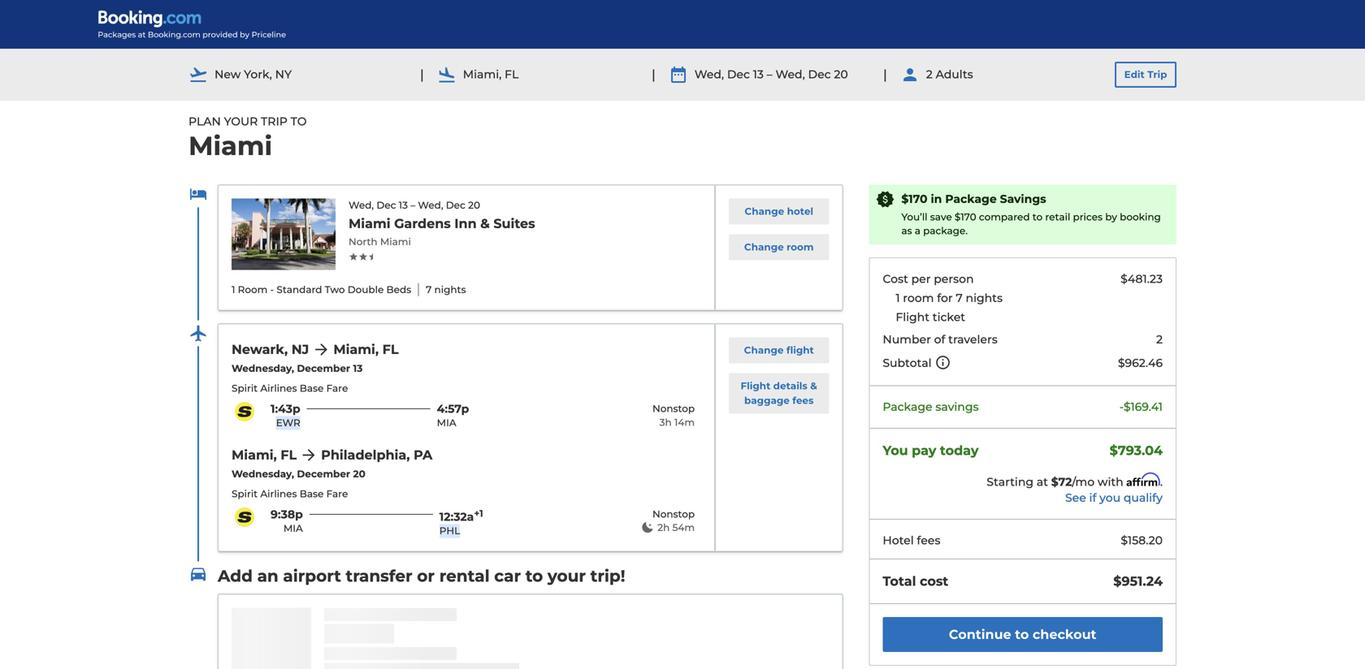 Task type: locate. For each thing, give the bounding box(es) containing it.
to right continue
[[1015, 627, 1029, 643]]

12:32a +1 phl
[[440, 508, 483, 537]]

spirit airlines-image image left 9:38p
[[232, 508, 258, 527]]

airlines up 1:43p on the left bottom of page
[[260, 383, 297, 395]]

1 nonstop from the top
[[653, 403, 695, 415]]

1 horizontal spatial room
[[903, 291, 934, 305]]

1 horizontal spatial $170
[[955, 211, 977, 223]]

1 horizontal spatial mia
[[437, 417, 457, 429]]

0 vertical spatial 13
[[753, 68, 764, 81]]

2h
[[658, 522, 670, 534]]

spirit airlines base fare
[[232, 383, 348, 395], [232, 489, 348, 500]]

7 right "for"
[[956, 291, 963, 305]]

of
[[934, 333, 946, 347]]

0 vertical spatial december
[[297, 363, 350, 375]]

wednesday, for newark,
[[232, 363, 294, 375]]

1 vertical spatial spirit airlines base fare
[[232, 489, 348, 500]]

1 airlines from the top
[[260, 383, 297, 395]]

spirit airlines-image image
[[232, 402, 258, 422], [232, 508, 258, 527]]

rental
[[439, 566, 490, 586]]

$962.46
[[1118, 356, 1163, 370]]

0 vertical spatial spirit
[[232, 383, 258, 395]]

your
[[548, 566, 586, 586]]

0 vertical spatial nonstop
[[653, 403, 695, 415]]

with
[[1098, 476, 1124, 489]]

0 vertical spatial change
[[745, 206, 785, 218]]

spirit airlines base fare up 9:38p
[[232, 489, 348, 500]]

package down subtotal
[[883, 400, 933, 414]]

2 horizontal spatial miami, fl
[[463, 68, 519, 81]]

spirit for newark, nj
[[232, 383, 258, 395]]

1 fare from the top
[[326, 383, 348, 395]]

flight up number
[[896, 310, 930, 324]]

room
[[787, 241, 814, 253], [903, 291, 934, 305]]

wednesday,
[[232, 363, 294, 375], [232, 468, 294, 480]]

1 horizontal spatial flight
[[896, 310, 930, 324]]

spirit down wednesday, december 20
[[232, 489, 258, 500]]

1 vertical spatial spirit airlines-image image
[[232, 508, 258, 527]]

cost
[[883, 272, 909, 286]]

20
[[834, 68, 848, 81], [468, 200, 480, 211], [353, 468, 366, 480]]

spirit airlines base fare for nj
[[232, 383, 348, 395]]

2 horizontal spatial 13
[[753, 68, 764, 81]]

1 vertical spatial airlines
[[260, 489, 297, 500]]

change left flight
[[744, 345, 784, 356]]

mia inside 4:57p mia
[[437, 417, 457, 429]]

2 horizontal spatial 20
[[834, 68, 848, 81]]

car
[[494, 566, 521, 586]]

miami, for |
[[463, 68, 502, 81]]

0 horizontal spatial 20
[[353, 468, 366, 480]]

nights inside 1 room for 7 nights flight ticket
[[966, 291, 1003, 305]]

1 vertical spatial room
[[903, 291, 934, 305]]

number of travelers
[[883, 333, 998, 347]]

1 horizontal spatial 7
[[956, 291, 963, 305]]

an
[[257, 566, 279, 586]]

miami down gardens
[[380, 236, 411, 248]]

1 vertical spatial -
[[1120, 400, 1124, 414]]

0 vertical spatial to
[[1033, 211, 1043, 223]]

2 airlines from the top
[[260, 489, 297, 500]]

1 vertical spatial flight
[[741, 380, 771, 392]]

7 nights
[[426, 284, 466, 296]]

1 horizontal spatial 20
[[468, 200, 480, 211]]

add an airport transfer or rental car to your trip!
[[218, 566, 625, 586]]

fl for |
[[505, 68, 519, 81]]

airlines for miami,
[[260, 489, 297, 500]]

0 horizontal spatial &
[[480, 216, 490, 232]]

spirit airlines base fare up 1:43p on the left bottom of page
[[232, 383, 348, 395]]

change left hotel
[[745, 206, 785, 218]]

fare down "wednesday, december 13"
[[326, 383, 348, 395]]

13 for wednesday, december 13
[[353, 363, 363, 375]]

miami, fl for |
[[463, 68, 519, 81]]

2 adults
[[926, 68, 973, 81]]

nonstop up 2h 54m
[[653, 509, 695, 521]]

| for miami, fl
[[420, 66, 424, 82]]

1 horizontal spatial |
[[652, 66, 656, 82]]

0 vertical spatial airlines
[[260, 383, 297, 395]]

wednesday, up 9:38p
[[232, 468, 294, 480]]

0 horizontal spatial 13
[[353, 363, 363, 375]]

1 spirit airlines-image image from the top
[[232, 402, 258, 422]]

2 fare from the top
[[326, 489, 348, 500]]

room down hotel
[[787, 241, 814, 253]]

– inside wed, dec 13 – wed, dec 20 miami gardens inn & suites north miami
[[411, 200, 416, 211]]

0 horizontal spatial 2
[[926, 68, 933, 81]]

$170 up you'll
[[902, 192, 928, 206]]

flight inside 1 room for 7 nights flight ticket
[[896, 310, 930, 324]]

1 horizontal spatial 13
[[399, 200, 408, 211]]

change room
[[744, 241, 814, 253]]

0 horizontal spatial fees
[[793, 395, 814, 407]]

baggage
[[745, 395, 790, 407]]

by
[[1106, 211, 1118, 223]]

$170 up package.
[[955, 211, 977, 223]]

plan
[[189, 115, 221, 128]]

0 horizontal spatial fl
[[281, 447, 297, 463]]

0 horizontal spatial $170
[[902, 192, 928, 206]]

per
[[912, 272, 931, 286]]

1 horizontal spatial 1
[[896, 291, 900, 305]]

mia down 4:57p
[[437, 417, 457, 429]]

7 right beds
[[426, 284, 432, 296]]

2 december from the top
[[297, 468, 350, 480]]

star rating image
[[349, 252, 646, 262]]

dec
[[727, 68, 750, 81], [808, 68, 831, 81], [377, 200, 396, 211], [446, 200, 466, 211]]

0 horizontal spatial mia
[[284, 523, 303, 535]]

| for wed, dec 13 – wed, dec 20
[[652, 66, 656, 82]]

2 vertical spatial miami,
[[232, 447, 277, 463]]

3 | from the left
[[884, 66, 887, 82]]

room inside 1 room for 7 nights flight ticket
[[903, 291, 934, 305]]

1 horizontal spatial to
[[1015, 627, 1029, 643]]

13
[[753, 68, 764, 81], [399, 200, 408, 211], [353, 363, 363, 375]]

booking.com packages image
[[98, 10, 287, 39]]

- up $793.04
[[1120, 400, 1124, 414]]

13 inside wed, dec 13 – wed, dec 20 miami gardens inn & suites north miami
[[399, 200, 408, 211]]

0 vertical spatial flight
[[896, 310, 930, 324]]

12:32a
[[440, 510, 474, 524]]

&
[[480, 216, 490, 232], [811, 380, 818, 392]]

2 for 2 adults
[[926, 68, 933, 81]]

december down nj
[[297, 363, 350, 375]]

change
[[745, 206, 785, 218], [744, 241, 784, 253], [744, 345, 784, 356]]

1 vertical spatial fare
[[326, 489, 348, 500]]

1 base from the top
[[300, 383, 324, 395]]

nights right beds
[[434, 284, 466, 296]]

package right in
[[946, 192, 997, 206]]

2
[[926, 68, 933, 81], [1157, 333, 1163, 347]]

0 vertical spatial base
[[300, 383, 324, 395]]

1 inside 1 room for 7 nights flight ticket
[[896, 291, 900, 305]]

package
[[946, 192, 997, 206], [883, 400, 933, 414]]

wed,
[[695, 68, 724, 81], [776, 68, 805, 81], [349, 200, 374, 211], [418, 200, 443, 211]]

airlines
[[260, 383, 297, 395], [260, 489, 297, 500]]

0 vertical spatial &
[[480, 216, 490, 232]]

1 spirit airlines base fare from the top
[[232, 383, 348, 395]]

2 horizontal spatial miami,
[[463, 68, 502, 81]]

& inside flight details & baggage fees
[[811, 380, 818, 392]]

ewr
[[276, 417, 300, 429]]

1:43p ewr
[[271, 402, 300, 429]]

2 horizontal spatial fl
[[505, 68, 519, 81]]

2h 54m
[[658, 522, 695, 534]]

/mo
[[1072, 476, 1095, 489]]

airlines up 9:38p
[[260, 489, 297, 500]]

1 vertical spatial miami,
[[334, 342, 379, 358]]

1 vertical spatial change
[[744, 241, 784, 253]]

& right 'inn' in the left of the page
[[480, 216, 490, 232]]

$170 in package savings you'll save $170 compared to retail prices by booking as a package.
[[902, 192, 1161, 237]]

2 nonstop from the top
[[653, 509, 695, 521]]

2 base from the top
[[300, 489, 324, 500]]

to
[[1033, 211, 1043, 223], [526, 566, 543, 586], [1015, 627, 1029, 643]]

star half image
[[368, 252, 378, 262]]

room down per
[[903, 291, 934, 305]]

toggle tooltip image
[[935, 355, 951, 371]]

1 vertical spatial miami, fl
[[334, 342, 399, 358]]

2 | from the left
[[652, 66, 656, 82]]

nonstop up 3h
[[653, 403, 695, 415]]

0 horizontal spatial flight
[[741, 380, 771, 392]]

1 vertical spatial 13
[[399, 200, 408, 211]]

airport
[[283, 566, 341, 586]]

0 vertical spatial 20
[[834, 68, 848, 81]]

1 vertical spatial 2
[[1157, 333, 1163, 347]]

fare down wednesday, december 20
[[326, 489, 348, 500]]

december for miami, fl
[[297, 363, 350, 375]]

0 vertical spatial –
[[767, 68, 773, 81]]

$170
[[902, 192, 928, 206], [955, 211, 977, 223]]

& right details
[[811, 380, 818, 392]]

star image
[[349, 252, 358, 262], [358, 252, 368, 262]]

0 horizontal spatial to
[[526, 566, 543, 586]]

1 vertical spatial fees
[[917, 534, 941, 548]]

mia for 9:38p
[[284, 523, 303, 535]]

3h
[[660, 417, 672, 429]]

base down "wednesday, december 13"
[[300, 383, 324, 395]]

0 vertical spatial package
[[946, 192, 997, 206]]

0 vertical spatial spirit airlines base fare
[[232, 383, 348, 395]]

room
[[238, 284, 268, 296]]

change flight link
[[729, 338, 829, 364]]

fees right hotel
[[917, 534, 941, 548]]

1 spirit from the top
[[232, 383, 258, 395]]

0 vertical spatial mia
[[437, 417, 457, 429]]

– for wed, dec 13 – wed, dec 20
[[767, 68, 773, 81]]

room for change
[[787, 241, 814, 253]]

1 vertical spatial &
[[811, 380, 818, 392]]

spirit down newark,
[[232, 383, 258, 395]]

to right the "car"
[[526, 566, 543, 586]]

1 horizontal spatial &
[[811, 380, 818, 392]]

1 vertical spatial –
[[411, 200, 416, 211]]

20 inside wed, dec 13 – wed, dec 20 miami gardens inn & suites north miami
[[468, 200, 480, 211]]

if
[[1090, 491, 1097, 505]]

change down change hotel link
[[744, 241, 784, 253]]

1 vertical spatial package
[[883, 400, 933, 414]]

mia down 9:38p
[[284, 523, 303, 535]]

mia inside the 9:38p mia
[[284, 523, 303, 535]]

to left retail
[[1033, 211, 1043, 223]]

1 left room
[[232, 284, 235, 296]]

1 vertical spatial nonstop
[[653, 509, 695, 521]]

2 spirit from the top
[[232, 489, 258, 500]]

savings
[[936, 400, 979, 414]]

1 horizontal spatial nights
[[966, 291, 1003, 305]]

spirit airlines-image image left 1:43p on the left bottom of page
[[232, 402, 258, 422]]

december down philadelphia,
[[297, 468, 350, 480]]

1 horizontal spatial package
[[946, 192, 997, 206]]

2 vertical spatial miami, fl
[[232, 447, 297, 463]]

1 vertical spatial fl
[[383, 342, 399, 358]]

1
[[232, 284, 235, 296], [896, 291, 900, 305]]

$481.23
[[1121, 272, 1163, 286]]

1 horizontal spatial fl
[[383, 342, 399, 358]]

change for change hotel
[[745, 206, 785, 218]]

change flight
[[744, 345, 814, 356]]

miami down your
[[189, 130, 272, 162]]

2 left adults
[[926, 68, 933, 81]]

54m
[[673, 522, 695, 534]]

1 horizontal spatial –
[[767, 68, 773, 81]]

2 vertical spatial fl
[[281, 447, 297, 463]]

-
[[270, 284, 274, 296], [1120, 400, 1124, 414]]

0 horizontal spatial miami,
[[232, 447, 277, 463]]

prices
[[1073, 211, 1103, 223]]

nights down person
[[966, 291, 1003, 305]]

0 horizontal spatial room
[[787, 241, 814, 253]]

base down wednesday, december 20
[[300, 489, 324, 500]]

fees down details
[[793, 395, 814, 407]]

1 vertical spatial to
[[526, 566, 543, 586]]

2 vertical spatial change
[[744, 345, 784, 356]]

0 vertical spatial room
[[787, 241, 814, 253]]

package savings
[[883, 400, 979, 414]]

$169.41
[[1124, 400, 1163, 414]]

phl
[[440, 526, 460, 537]]

miami up north
[[349, 216, 391, 232]]

0 vertical spatial miami,
[[463, 68, 502, 81]]

base
[[300, 383, 324, 395], [300, 489, 324, 500]]

2 spirit airlines-image image from the top
[[232, 508, 258, 527]]

hotel image - miami gardens inn & suites image
[[232, 199, 336, 270]]

0 horizontal spatial 1
[[232, 284, 235, 296]]

a
[[915, 225, 921, 237]]

1 wednesday, from the top
[[232, 363, 294, 375]]

0 vertical spatial -
[[270, 284, 274, 296]]

1 horizontal spatial 2
[[1157, 333, 1163, 347]]

1 down cost
[[896, 291, 900, 305]]

2 vertical spatial miami
[[380, 236, 411, 248]]

2 up $962.46
[[1157, 333, 1163, 347]]

0 vertical spatial fl
[[505, 68, 519, 81]]

0 vertical spatial wednesday,
[[232, 363, 294, 375]]

wednesday, down newark,
[[232, 363, 294, 375]]

2 spirit airlines base fare from the top
[[232, 489, 348, 500]]

0 vertical spatial $170
[[902, 192, 928, 206]]

2 vertical spatial 13
[[353, 363, 363, 375]]

2 for 2
[[1157, 333, 1163, 347]]

1 december from the top
[[297, 363, 350, 375]]

2 horizontal spatial to
[[1033, 211, 1043, 223]]

1 vertical spatial 20
[[468, 200, 480, 211]]

ny
[[275, 68, 292, 81]]

1 vertical spatial december
[[297, 468, 350, 480]]

spirit for miami, fl
[[232, 489, 258, 500]]

change hotel
[[745, 206, 814, 218]]

0 horizontal spatial package
[[883, 400, 933, 414]]

flight details & baggage fees link
[[729, 373, 829, 414]]

0 vertical spatial spirit airlines-image image
[[232, 402, 258, 422]]

as
[[902, 225, 912, 237]]

2 wednesday, from the top
[[232, 468, 294, 480]]

1 vertical spatial mia
[[284, 523, 303, 535]]

philadelphia, pa
[[321, 447, 433, 463]]

1 horizontal spatial miami,
[[334, 342, 379, 358]]

flight up baggage
[[741, 380, 771, 392]]

- right room
[[270, 284, 274, 296]]

nonstop 3h 14m
[[653, 403, 695, 429]]

1 | from the left
[[420, 66, 424, 82]]

1 vertical spatial wednesday,
[[232, 468, 294, 480]]

wed, dec 13 – wed, dec 20
[[695, 68, 848, 81]]

new
[[215, 68, 241, 81]]

0 horizontal spatial |
[[420, 66, 424, 82]]

1 horizontal spatial miami, fl
[[334, 342, 399, 358]]

transfer
[[346, 566, 413, 586]]

details
[[774, 380, 808, 392]]

1 horizontal spatial fees
[[917, 534, 941, 548]]

0 vertical spatial 2
[[926, 68, 933, 81]]

wednesday, december 20
[[232, 468, 366, 480]]

1 room - standard two double beds
[[232, 284, 411, 296]]

nights
[[434, 284, 466, 296], [966, 291, 1003, 305]]

trip!
[[591, 566, 625, 586]]

0 vertical spatial fare
[[326, 383, 348, 395]]

0 vertical spatial miami, fl
[[463, 68, 519, 81]]

fees
[[793, 395, 814, 407], [917, 534, 941, 548]]

airlines for newark,
[[260, 383, 297, 395]]

2 horizontal spatial |
[[884, 66, 887, 82]]



Task type: describe. For each thing, give the bounding box(es) containing it.
20 for wed, dec 13 – wed, dec 20
[[834, 68, 848, 81]]

-$169.41
[[1120, 400, 1163, 414]]

miami, fl for newark, nj
[[334, 342, 399, 358]]

20 for wed, dec 13 – wed, dec 20 miami gardens inn & suites north miami
[[468, 200, 480, 211]]

plan your trip to miami
[[189, 115, 307, 162]]

wednesday, december 13
[[232, 363, 363, 375]]

9:38p
[[271, 508, 303, 522]]

1 vertical spatial miami
[[349, 216, 391, 232]]

ticket
[[933, 310, 966, 324]]

pa
[[414, 447, 433, 463]]

pay
[[912, 443, 937, 459]]

+1
[[474, 508, 483, 520]]

to inside button
[[1015, 627, 1029, 643]]

compared
[[979, 211, 1030, 223]]

checkout
[[1033, 627, 1097, 643]]

cost per person
[[883, 272, 974, 286]]

$951.24
[[1114, 574, 1163, 590]]

7 inside 1 room for 7 nights flight ticket
[[956, 291, 963, 305]]

0 horizontal spatial -
[[270, 284, 274, 296]]

14m
[[675, 417, 695, 429]]

1 for 1 room - standard two double beds
[[232, 284, 235, 296]]

base for miami, fl
[[300, 489, 324, 500]]

fees inside flight details & baggage fees
[[793, 395, 814, 407]]

edit
[[1125, 69, 1145, 80]]

spirit airlines-image image for miami,
[[232, 508, 258, 527]]

total
[[883, 574, 916, 590]]

mia for 4:57p
[[437, 417, 457, 429]]

4:57p
[[437, 402, 469, 416]]

nonstop for nonstop 3h 14m
[[653, 403, 695, 415]]

nj
[[292, 342, 309, 358]]

spirit airlines base fare for fl
[[232, 489, 348, 500]]

inn
[[455, 216, 477, 232]]

you
[[1100, 491, 1121, 505]]

1 horizontal spatial -
[[1120, 400, 1124, 414]]

fl for newark, nj
[[383, 342, 399, 358]]

fare for miami,
[[326, 383, 348, 395]]

continue to checkout
[[949, 627, 1097, 643]]

gardens
[[394, 216, 451, 232]]

change for change flight
[[744, 345, 784, 356]]

newark, nj
[[232, 342, 309, 358]]

package.
[[923, 225, 968, 237]]

edit trip
[[1125, 69, 1168, 80]]

hotel
[[787, 206, 814, 218]]

cost
[[920, 574, 949, 590]]

trip
[[1148, 69, 1168, 80]]

cars image
[[189, 565, 208, 585]]

0 horizontal spatial nights
[[434, 284, 466, 296]]

adults
[[936, 68, 973, 81]]

1 room for 7 nights flight ticket
[[896, 291, 1003, 324]]

suites
[[494, 216, 535, 232]]

affirm
[[1127, 474, 1161, 487]]

subtotal
[[883, 356, 932, 370]]

room for 1
[[903, 291, 934, 305]]

trip
[[261, 115, 288, 128]]

today
[[940, 443, 979, 459]]

north
[[349, 236, 378, 248]]

.
[[1161, 476, 1163, 489]]

you pay today
[[883, 443, 979, 459]]

$72
[[1052, 476, 1072, 489]]

savings
[[1000, 192, 1047, 206]]

travelers
[[949, 333, 998, 347]]

bed image
[[189, 185, 208, 204]]

miami inside plan your trip to miami
[[189, 130, 272, 162]]

in
[[931, 192, 942, 206]]

see if you qualify link
[[870, 491, 1163, 507]]

edit trip button
[[1115, 62, 1177, 88]]

number
[[883, 333, 931, 347]]

flight details & baggage fees
[[741, 380, 818, 407]]

your
[[224, 115, 258, 128]]

new york, ny
[[215, 68, 292, 81]]

you
[[883, 443, 908, 459]]

retail
[[1046, 211, 1071, 223]]

newark,
[[232, 342, 288, 358]]

& inside wed, dec 13 – wed, dec 20 miami gardens inn & suites north miami
[[480, 216, 490, 232]]

change hotel link
[[729, 199, 829, 225]]

double
[[348, 284, 384, 296]]

1 vertical spatial $170
[[955, 211, 977, 223]]

add
[[218, 566, 253, 586]]

base for newark, nj
[[300, 383, 324, 395]]

wed, dec 13 – wed, dec 20 miami gardens inn & suites north miami
[[349, 200, 535, 248]]

0 horizontal spatial 7
[[426, 284, 432, 296]]

continue to checkout button
[[883, 618, 1163, 653]]

$793.04
[[1110, 443, 1163, 459]]

december for philadelphia, pa
[[297, 468, 350, 480]]

flight inside flight details & baggage fees
[[741, 380, 771, 392]]

for
[[937, 291, 953, 305]]

two
[[325, 284, 345, 296]]

1 star image from the left
[[349, 252, 358, 262]]

13 for wed, dec 13 – wed, dec 20 miami gardens inn & suites north miami
[[399, 200, 408, 211]]

– for wed, dec 13 – wed, dec 20 miami gardens inn & suites north miami
[[411, 200, 416, 211]]

continue
[[949, 627, 1012, 643]]

person
[[934, 272, 974, 286]]

2 star image from the left
[[358, 252, 368, 262]]

change for change room
[[744, 241, 784, 253]]

| for 2 adults
[[884, 66, 887, 82]]

$158.20
[[1121, 534, 1163, 548]]

wednesday, for miami,
[[232, 468, 294, 480]]

miami, for newark, nj
[[334, 342, 379, 358]]

flights image
[[189, 324, 208, 343]]

0 horizontal spatial miami, fl
[[232, 447, 297, 463]]

1:43p
[[271, 402, 300, 416]]

standard
[[277, 284, 322, 296]]

fare for philadelphia,
[[326, 489, 348, 500]]

philadelphia,
[[321, 447, 410, 463]]

to inside $170 in package savings you'll save $170 compared to retail prices by booking as a package.
[[1033, 211, 1043, 223]]

spirit airlines-image image for newark,
[[232, 402, 258, 422]]

13 for wed, dec 13 – wed, dec 20
[[753, 68, 764, 81]]

or
[[417, 566, 435, 586]]

save
[[930, 211, 952, 223]]

starting at $72 /mo with affirm . see if you qualify
[[987, 474, 1163, 505]]

nonstop for nonstop
[[653, 509, 695, 521]]

package inside $170 in package savings you'll save $170 compared to retail prices by booking as a package.
[[946, 192, 997, 206]]

1 for 1 room for 7 nights flight ticket
[[896, 291, 900, 305]]

4:57p mia
[[437, 402, 469, 429]]



Task type: vqa. For each thing, say whether or not it's contained in the screenshot.
Heating
no



